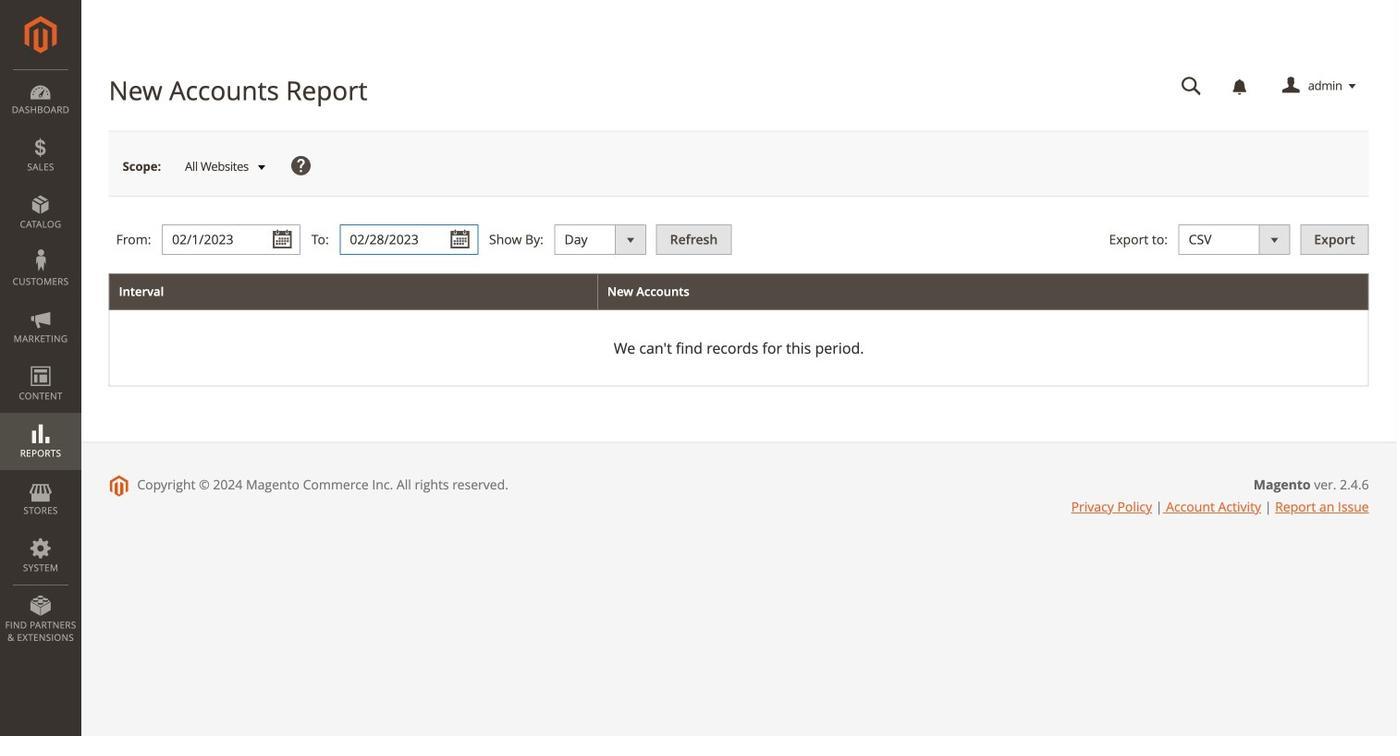 Task type: locate. For each thing, give the bounding box(es) containing it.
menu bar
[[0, 69, 81, 654]]

None text field
[[162, 225, 301, 255], [340, 225, 478, 255], [162, 225, 301, 255], [340, 225, 478, 255]]

magento admin panel image
[[25, 16, 57, 54]]

None text field
[[1168, 70, 1215, 103]]



